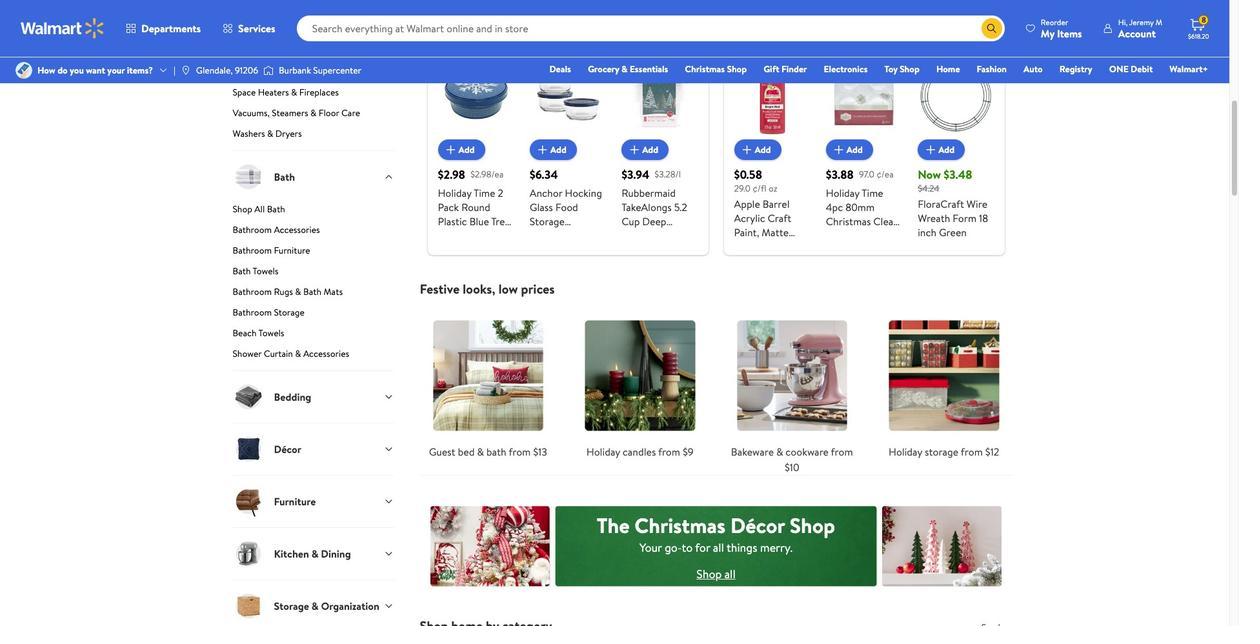 Task type: describe. For each thing, give the bounding box(es) containing it.
4 from from the left
[[961, 445, 983, 459]]

towels for beach towels
[[259, 327, 284, 339]]

holiday left candles
[[587, 445, 620, 459]]

& right rugs
[[295, 285, 301, 298]]

all inside the christmas décor shop your go-to for all things merry.
[[713, 540, 724, 556]]

blue inside $3.94 $3.28/l rubbermaid takealongs 5.2 cup deep square food storage containers, set of 8, blue spruce
[[645, 271, 664, 285]]

$3.88 97.0 ¢/ea holiday time 4pc 80mm christmas clear pet ball accents ornament diy craft
[[826, 167, 901, 271]]

$6.34
[[530, 167, 558, 183]]

ball
[[846, 228, 862, 243]]

services
[[238, 21, 275, 36]]

kitchen for kitchen appliances
[[233, 24, 263, 37]]

supercenter
[[313, 64, 362, 77]]

wire
[[967, 197, 988, 211]]

for inside list item
[[565, 17, 578, 31]]

bed
[[458, 445, 475, 459]]

registry
[[1060, 63, 1093, 76]]

treat
[[491, 214, 514, 228]]

all
[[255, 203, 265, 215]]

$9
[[683, 445, 694, 459]]

holiday time 2 pack round plastic blue treat container, snowflake, 7" x 2.6", 43 oz image
[[438, 58, 514, 134]]

anchor hocking glass food storage containers with lids, 2 cup round, set of 3 image
[[530, 58, 606, 134]]

91206
[[235, 64, 258, 77]]

diy
[[875, 243, 891, 257]]

$3.94 $3.28/l rubbermaid takealongs 5.2 cup deep square food storage containers, set of 8, blue spruce
[[622, 167, 698, 285]]

now
[[918, 167, 941, 183]]

kitchen & dining
[[274, 547, 351, 561]]

blue inside $2.98 $2.98/ea holiday time 2 pack round plastic blue treat container, snowflake, 7" x 2.6", 43 oz
[[470, 214, 489, 228]]

toy
[[885, 63, 898, 76]]

2 inside $6.34 anchor hocking glass food storage containers with lids, 2 cup round, set of 3
[[552, 243, 558, 257]]

4pc
[[826, 200, 843, 214]]

care
[[342, 106, 360, 119]]

refrigerators link
[[233, 65, 394, 83]]

snowflake,
[[438, 243, 486, 257]]

prices
[[521, 280, 555, 298]]

cookie
[[623, 17, 653, 31]]

reorder my items
[[1041, 16, 1083, 40]]

1 vertical spatial all
[[725, 566, 736, 583]]

bathroom for bathroom rugs & bath mats
[[233, 285, 272, 298]]

square
[[622, 228, 653, 243]]

essentials
[[630, 63, 668, 76]]

with
[[581, 228, 600, 243]]

holiday time 4pc 80mm christmas clear pet ball accents ornament diy craft image
[[826, 58, 903, 134]]

bedding button
[[233, 370, 394, 423]]

& left dryers
[[267, 127, 273, 140]]

storage & organization
[[274, 599, 380, 613]]

shop inside toy shop link
[[900, 63, 920, 76]]

$2.98 $2.98/ea holiday time 2 pack round plastic blue treat container, snowflake, 7" x 2.6", 43 oz
[[438, 167, 514, 271]]

¢/ea
[[877, 168, 894, 181]]

18
[[979, 211, 989, 226]]

of inside $6.34 anchor hocking glass food storage containers with lids, 2 cup round, set of 3
[[581, 257, 591, 271]]

from inside bakeware & cookware from $10
[[831, 445, 853, 459]]

add for $3.28/l
[[642, 143, 659, 156]]

2 inside $2.98 $2.98/ea holiday time 2 pack round plastic blue treat container, snowflake, 7" x 2.6", 43 oz
[[498, 186, 503, 200]]

your
[[640, 540, 662, 556]]

 image for glendale, 91206
[[181, 65, 191, 76]]

that
[[580, 17, 598, 31]]

& left organization
[[312, 599, 319, 613]]

space heaters & fireplaces link
[[233, 86, 394, 104]]

bathroom for bathroom accessories
[[233, 223, 272, 236]]

$3.88 group
[[826, 58, 903, 271]]

& left dining on the left bottom of page
[[312, 547, 319, 561]]

fireplaces
[[299, 86, 339, 99]]

1 vertical spatial accessories
[[274, 223, 320, 236]]

& right curtain
[[295, 347, 301, 360]]

bathroom accessories
[[233, 223, 320, 236]]

list containing guest bed & bath from $13
[[412, 297, 1020, 475]]

holiday left the storage at the right bottom of page
[[889, 445, 923, 459]]

bedding
[[274, 390, 311, 404]]

jeremy
[[1130, 16, 1154, 27]]

$2.98/ea
[[471, 168, 504, 181]]

8 $618.20
[[1189, 14, 1210, 41]]

guest
[[429, 445, 456, 459]]

to inside the christmas décor shop your go-to for all things merry.
[[682, 540, 693, 556]]

shower curtain & accessories
[[233, 347, 349, 360]]

christmas shop link
[[679, 62, 753, 76]]

candles
[[623, 445, 656, 459]]

bath
[[487, 445, 507, 459]]

containers
[[530, 228, 579, 243]]

add to cart image for now
[[923, 142, 939, 157]]

$3.88
[[826, 167, 854, 183]]

$3.94
[[622, 167, 650, 183]]

how
[[37, 64, 55, 77]]

$618.20
[[1189, 32, 1210, 41]]

& inside 'link'
[[311, 106, 317, 119]]

items
[[1057, 26, 1083, 40]]

for inside the christmas décor shop your go-to for all things merry.
[[696, 540, 710, 556]]

you for want
[[70, 64, 84, 77]]

add for 29.0
[[755, 143, 771, 156]]

christmas inside the christmas décor shop your go-to for all things merry.
[[635, 512, 726, 540]]

set inside $6.34 anchor hocking glass food storage containers with lids, 2 cup round, set of 3
[[564, 257, 579, 271]]

now $3.48 group
[[918, 58, 995, 240]]

$6.34 anchor hocking glass food storage containers with lids, 2 cup round, set of 3
[[530, 167, 602, 271]]

walmart image
[[21, 18, 105, 39]]

curtain
[[264, 347, 293, 360]]

add some you to the tree this year.
[[734, 17, 889, 31]]

kitchen appliances link
[[233, 24, 394, 42]]

0 vertical spatial christmas
[[685, 63, 725, 76]]

2 from from the left
[[658, 445, 681, 459]]

add to cart image for $3.94
[[627, 142, 642, 157]]

& inside bakeware & cookware from $10
[[777, 445, 783, 459]]

apple barrel acrylic craft paint, matte finish, bright red, 2 fl oz image
[[734, 58, 811, 134]]

hi, jeremy m account
[[1119, 16, 1163, 40]]

bathroom rugs & bath mats link
[[233, 285, 394, 303]]

add for anchor
[[551, 143, 567, 156]]

fashion link
[[971, 62, 1013, 76]]

ovens & ranges
[[233, 44, 296, 57]]

beach towels link
[[233, 327, 394, 345]]

shop inside shop all bath link
[[233, 203, 252, 215]]

guest bed & bath from $13
[[429, 445, 547, 459]]

home link
[[931, 62, 966, 76]]

gift
[[764, 63, 780, 76]]

vacuums,
[[233, 106, 270, 119]]

your
[[107, 64, 125, 77]]

year.
[[869, 17, 889, 31]]

add button for $6.34
[[530, 139, 577, 160]]

apple
[[734, 197, 760, 211]]

items?
[[127, 64, 153, 77]]

43
[[458, 257, 470, 271]]

storage & organization button
[[233, 580, 394, 626]]

food inside $6.34 anchor hocking glass food storage containers with lids, 2 cup round, set of 3
[[556, 200, 578, 214]]

set inside $3.94 $3.28/l rubbermaid takealongs 5.2 cup deep square food storage containers, set of 8, blue spruce
[[676, 257, 690, 271]]

kitchen for kitchen & dining
[[274, 547, 309, 561]]

rubbermaid takealongs 5.2 cup deep square food storage containers, set of 8, blue spruce image
[[622, 58, 698, 134]]

pack inside $2.98 $2.98/ea holiday time 2 pack round plastic blue treat container, snowflake, 7" x 2.6", 43 oz
[[438, 200, 459, 214]]

time inside $2.98 $2.98/ea holiday time 2 pack round plastic blue treat container, snowflake, 7" x 2.6", 43 oz
[[474, 186, 495, 200]]

furniture button
[[233, 475, 394, 527]]

x
[[499, 243, 504, 257]]

glass
[[530, 200, 553, 214]]

bathroom for bathroom storage
[[233, 306, 272, 319]]

Search search field
[[297, 15, 1005, 41]]

takealongs
[[622, 200, 672, 214]]

looks,
[[463, 280, 496, 298]]

cup inside $6.34 anchor hocking glass food storage containers with lids, 2 cup round, set of 3
[[560, 243, 578, 257]]

accents
[[865, 228, 901, 243]]

guest bed & bath from $13 link
[[420, 308, 557, 460]]

paint,
[[734, 226, 760, 240]]

bath down bathroom furniture
[[233, 265, 251, 277]]

list item containing $0.58
[[716, 0, 1013, 271]]

barrel
[[763, 197, 790, 211]]

bakeware & cookware from $10 link
[[724, 308, 861, 475]]

you for to
[[781, 17, 798, 31]]

one debit
[[1110, 63, 1153, 76]]

 image for burbank supercenter
[[263, 64, 274, 77]]

space
[[233, 86, 256, 99]]



Task type: locate. For each thing, give the bounding box(es) containing it.
add button up $6.34
[[530, 139, 577, 160]]

ovens
[[233, 44, 258, 57]]

2 add to cart image from the left
[[627, 142, 642, 157]]

time
[[474, 186, 495, 200], [862, 186, 884, 200]]

anchor
[[530, 186, 563, 200]]

$3.48
[[944, 167, 973, 183]]

space heaters & fireplaces
[[233, 86, 339, 99]]

next
[[601, 17, 621, 31]]

of left 3
[[581, 257, 591, 271]]

3 from from the left
[[831, 445, 853, 459]]

add to cart image up $3.88
[[831, 142, 847, 157]]

inch
[[918, 226, 937, 240]]

list item
[[420, 0, 716, 285], [716, 0, 1013, 271]]

festive
[[420, 280, 460, 298]]

from right the cookware
[[831, 445, 853, 459]]

add to cart image up now
[[923, 142, 939, 157]]

kitchen & dining button
[[233, 527, 394, 580]]

finish,
[[734, 240, 763, 254]]

0 vertical spatial all
[[713, 540, 724, 556]]

bath up shop all bath
[[274, 169, 295, 184]]

christmas inside the $3.88 97.0 ¢/ea holiday time 4pc 80mm christmas clear pet ball accents ornament diy craft
[[826, 214, 871, 228]]

steamers for vacuums,
[[272, 106, 308, 119]]

bath down bath towels link in the top of the page
[[303, 285, 322, 298]]

1 set from the left
[[564, 257, 579, 271]]

shop all
[[697, 566, 736, 583]]

storage up 8,
[[622, 243, 657, 257]]

you right do
[[70, 64, 84, 77]]

2 inside $0.58 29.0 ¢/fl oz apple barrel acrylic craft paint, matte finish, bright red, 2 fl oz
[[757, 254, 762, 268]]

1 horizontal spatial 2
[[552, 243, 558, 257]]

 image down ovens & ranges
[[263, 64, 274, 77]]

0 horizontal spatial food
[[556, 200, 578, 214]]

5 add to cart image from the left
[[923, 142, 939, 157]]

shop down the christmas décor shop your go-to for all things merry.
[[697, 566, 722, 583]]

furniture up kitchen & dining
[[274, 494, 316, 508]]

1 horizontal spatial all
[[725, 566, 736, 583]]

for
[[565, 17, 578, 31], [696, 540, 710, 556]]

1 add to cart image from the left
[[443, 142, 459, 157]]

furniture inside furniture dropdown button
[[274, 494, 316, 508]]

3 add to cart image from the left
[[740, 142, 755, 157]]

add up the '97.0'
[[847, 143, 863, 156]]

shop left all
[[233, 203, 252, 215]]

décor down bedding
[[274, 442, 301, 456]]

0 horizontal spatial for
[[565, 17, 578, 31]]

3 bathroom from the top
[[233, 285, 272, 298]]

1 horizontal spatial set
[[676, 257, 690, 271]]

round
[[462, 200, 490, 214]]

ornament
[[826, 243, 872, 257]]

1 horizontal spatial cup
[[622, 214, 640, 228]]

from
[[509, 445, 531, 459], [658, 445, 681, 459], [831, 445, 853, 459], [961, 445, 983, 459]]

0 horizontal spatial you
[[70, 64, 84, 77]]

add to cart image
[[535, 142, 551, 157]]

6 add button from the left
[[918, 139, 965, 160]]

oz inside $2.98 $2.98/ea holiday time 2 pack round plastic blue treat container, snowflake, 7" x 2.6", 43 oz
[[473, 257, 483, 271]]

add button up $3.94
[[622, 139, 669, 160]]

towels down bathroom storage
[[259, 327, 284, 339]]

1 horizontal spatial décor
[[731, 512, 785, 540]]

electronics
[[824, 63, 868, 76]]

1 bathroom from the top
[[233, 223, 272, 236]]

want
[[86, 64, 105, 77]]

add button up $2.98
[[438, 139, 485, 160]]

bathroom accessories link
[[233, 223, 394, 241]]

add button inside $3.94 group
[[622, 139, 669, 160]]

kitchen inside dropdown button
[[274, 547, 309, 561]]

1 horizontal spatial blue
[[645, 271, 664, 285]]

2 time from the left
[[862, 186, 884, 200]]

towels down bathroom furniture
[[253, 265, 279, 277]]

add to cart image inside $3.88 group
[[831, 142, 847, 157]]

0 horizontal spatial all
[[713, 540, 724, 556]]

holiday inside the $3.88 97.0 ¢/ea holiday time 4pc 80mm christmas clear pet ball accents ornament diy craft
[[826, 186, 860, 200]]

& up appliances
[[295, 3, 301, 16]]

2.6",
[[438, 257, 456, 271]]

bathroom up the 'bath towels'
[[233, 244, 272, 257]]

0 horizontal spatial set
[[564, 257, 579, 271]]

décor button
[[233, 423, 394, 475]]

2 horizontal spatial 2
[[757, 254, 762, 268]]

red,
[[734, 254, 754, 268]]

add up $6.34
[[551, 143, 567, 156]]

add button for $0.58
[[734, 139, 782, 160]]

oz right the 43
[[473, 257, 483, 271]]

home
[[937, 63, 960, 76]]

of left 8,
[[622, 271, 631, 285]]

add to cart image for $2.98
[[443, 142, 459, 157]]

$0.58 29.0 ¢/fl oz apple barrel acrylic craft paint, matte finish, bright red, 2 fl oz
[[734, 167, 793, 268]]

1 list item from the left
[[420, 0, 716, 285]]

bathroom furniture
[[233, 244, 310, 257]]

0 vertical spatial steamers
[[256, 3, 293, 16]]

0 vertical spatial for
[[565, 17, 578, 31]]

add to cart image inside '$0.58' group
[[740, 142, 755, 157]]

steamers up kitchen appliances
[[256, 3, 293, 16]]

& left floor
[[311, 106, 317, 119]]

shop inside christmas shop link
[[727, 63, 747, 76]]

4 add button from the left
[[734, 139, 782, 160]]

pack up homemade goodies for that next cookie swap
[[438, 17, 677, 31]]

wreath
[[918, 211, 951, 226]]

décor inside the christmas décor shop your go-to for all things merry.
[[731, 512, 785, 540]]

$10
[[785, 460, 800, 474]]

towels for bath towels
[[253, 265, 279, 277]]

kitchen up ovens
[[233, 24, 263, 37]]

deals
[[550, 63, 571, 76]]

craft inside the $3.88 97.0 ¢/ea holiday time 4pc 80mm christmas clear pet ball accents ornament diy craft
[[826, 257, 850, 271]]

1 vertical spatial you
[[70, 64, 84, 77]]

of inside $3.94 $3.28/l rubbermaid takealongs 5.2 cup deep square food storage containers, set of 8, blue spruce
[[622, 271, 631, 285]]

0 horizontal spatial craft
[[768, 211, 792, 226]]

1 vertical spatial blue
[[645, 271, 664, 285]]

holiday inside $2.98 $2.98/ea holiday time 2 pack round plastic blue treat container, snowflake, 7" x 2.6", 43 oz
[[438, 186, 472, 200]]

0 vertical spatial pack
[[438, 17, 459, 31]]

0 vertical spatial kitchen
[[233, 24, 263, 37]]

storage inside dropdown button
[[274, 599, 309, 613]]

auto
[[1024, 63, 1043, 76]]

0 horizontal spatial kitchen
[[233, 24, 263, 37]]

1 vertical spatial kitchen
[[274, 547, 309, 561]]

1 vertical spatial furniture
[[274, 494, 316, 508]]

 image
[[15, 62, 32, 79]]

holiday down $3.88
[[826, 186, 860, 200]]

add button for now
[[918, 139, 965, 160]]

swap
[[655, 17, 677, 31]]

add button for $3.88
[[826, 139, 873, 160]]

accessories for steamers
[[303, 3, 349, 16]]

bathroom inside bathroom storage link
[[233, 306, 272, 319]]

shop all link
[[697, 566, 736, 583]]

1 add button from the left
[[438, 139, 485, 160]]

add to cart image up $2.98
[[443, 142, 459, 157]]

0 vertical spatial towels
[[253, 265, 279, 277]]

craft down pet
[[826, 257, 850, 271]]

departments
[[141, 21, 201, 36]]

& right ovens
[[260, 44, 266, 57]]

you inside list item
[[781, 17, 798, 31]]

Walmart Site-Wide search field
[[297, 15, 1005, 41]]

add inside $3.88 group
[[847, 143, 863, 156]]

storage inside $3.94 $3.28/l rubbermaid takealongs 5.2 cup deep square food storage containers, set of 8, blue spruce
[[622, 243, 657, 257]]

1 horizontal spatial for
[[696, 540, 710, 556]]

to inside list item
[[800, 17, 810, 31]]

bath inside dropdown button
[[274, 169, 295, 184]]

mats
[[324, 285, 343, 298]]

blue right 8,
[[645, 271, 664, 285]]

$3.94 group
[[622, 58, 698, 285]]

washers & dryers link
[[233, 127, 394, 150]]

add inside $3.94 group
[[642, 143, 659, 156]]

décor up shop all link
[[731, 512, 785, 540]]

1 horizontal spatial food
[[655, 228, 678, 243]]

add button inside $6.34 group
[[530, 139, 577, 160]]

craft up bright
[[768, 211, 792, 226]]

bath
[[274, 169, 295, 184], [267, 203, 285, 215], [233, 265, 251, 277], [303, 285, 322, 298]]

the
[[812, 17, 827, 31]]

irons, steamers & accessories
[[233, 3, 349, 16]]

steamers inside 'link'
[[272, 106, 308, 119]]

debit
[[1131, 63, 1153, 76]]

0 vertical spatial food
[[556, 200, 578, 214]]

storage down kitchen & dining
[[274, 599, 309, 613]]

2 bathroom from the top
[[233, 244, 272, 257]]

kitchen left dining on the left bottom of page
[[274, 547, 309, 561]]

0 vertical spatial blue
[[470, 214, 489, 228]]

steamers up dryers
[[272, 106, 308, 119]]

food inside $3.94 $3.28/l rubbermaid takealongs 5.2 cup deep square food storage containers, set of 8, blue spruce
[[655, 228, 678, 243]]

1 furniture from the top
[[274, 244, 310, 257]]

add button up $0.58
[[734, 139, 782, 160]]

furniture down bathroom accessories
[[274, 244, 310, 257]]

add inside '$0.58' group
[[755, 143, 771, 156]]

how do you want your items?
[[37, 64, 153, 77]]

1 horizontal spatial you
[[781, 17, 798, 31]]

bathroom down the 'bath towels'
[[233, 285, 272, 298]]

add button inside now $3.48 group
[[918, 139, 965, 160]]

homemade
[[475, 17, 525, 31]]

add button up now
[[918, 139, 965, 160]]

tree
[[829, 17, 848, 31]]

add button up $3.88
[[826, 139, 873, 160]]

cup inside $3.94 $3.28/l rubbermaid takealongs 5.2 cup deep square food storage containers, set of 8, blue spruce
[[622, 214, 640, 228]]

add to cart image up $3.94
[[627, 142, 642, 157]]

my
[[1041, 26, 1055, 40]]

0 horizontal spatial 2
[[498, 186, 503, 200]]

storage down anchor in the left top of the page
[[530, 214, 565, 228]]

christmas shop
[[685, 63, 747, 76]]

4 add to cart image from the left
[[831, 142, 847, 157]]

1 horizontal spatial craft
[[826, 257, 850, 271]]

shop all bath link
[[233, 203, 394, 221]]

1 vertical spatial christmas
[[826, 214, 871, 228]]

set right containers,
[[676, 257, 690, 271]]

cup left the deep
[[622, 214, 640, 228]]

& right grocery
[[622, 63, 628, 76]]

grocery & essentials
[[588, 63, 668, 76]]

5 add button from the left
[[826, 139, 873, 160]]

1 horizontal spatial of
[[622, 271, 631, 285]]

refrigerators
[[233, 65, 285, 78]]

accessories down beach towels link
[[303, 347, 349, 360]]

add to cart image up $0.58
[[740, 142, 755, 157]]

0 horizontal spatial blue
[[470, 214, 489, 228]]

from left $9
[[658, 445, 681, 459]]

add button for $2.98
[[438, 139, 485, 160]]

add inside $6.34 group
[[551, 143, 567, 156]]

organization
[[321, 599, 380, 613]]

list
[[420, 0, 1013, 285], [430, 58, 706, 285], [727, 58, 1002, 271], [412, 297, 1020, 475]]

2 add button from the left
[[530, 139, 577, 160]]

1 vertical spatial steamers
[[272, 106, 308, 119]]

rugs
[[274, 285, 293, 298]]

shower curtain & accessories link
[[233, 347, 394, 370]]

blue left treat
[[470, 214, 489, 228]]

all down things
[[725, 566, 736, 583]]

29.0
[[734, 182, 751, 195]]

1 horizontal spatial kitchen
[[274, 547, 309, 561]]

2 vertical spatial christmas
[[635, 512, 726, 540]]

for right go-
[[696, 540, 710, 556]]

1 vertical spatial pack
[[438, 200, 459, 214]]

shop left gift
[[727, 63, 747, 76]]

from left $13
[[509, 445, 531, 459]]

bathroom up the beach towels
[[233, 306, 272, 319]]

1 vertical spatial for
[[696, 540, 710, 556]]

pack left round
[[438, 200, 459, 214]]

accessories down shop all bath link
[[274, 223, 320, 236]]

0 horizontal spatial to
[[682, 540, 693, 556]]

1 horizontal spatial to
[[800, 17, 810, 31]]

pack left 'up' at the top of page
[[438, 17, 459, 31]]

the christmas décor shop your go-to for all things merry.
[[597, 512, 836, 556]]

time down the '97.0'
[[862, 186, 884, 200]]

holiday down $2.98
[[438, 186, 472, 200]]

accessories for curtain
[[303, 347, 349, 360]]

for left that
[[565, 17, 578, 31]]

bathroom storage
[[233, 306, 305, 319]]

burbank supercenter
[[279, 64, 362, 77]]

add up $3.48
[[939, 143, 955, 156]]

1 from from the left
[[509, 445, 531, 459]]

shop right toy
[[900, 63, 920, 76]]

&
[[295, 3, 301, 16], [260, 44, 266, 57], [622, 63, 628, 76], [291, 86, 297, 99], [311, 106, 317, 119], [267, 127, 273, 140], [295, 285, 301, 298], [295, 347, 301, 360], [477, 445, 484, 459], [777, 445, 783, 459], [312, 547, 319, 561], [312, 599, 319, 613]]

add button inside $3.88 group
[[826, 139, 873, 160]]

1 vertical spatial to
[[682, 540, 693, 556]]

1 horizontal spatial time
[[862, 186, 884, 200]]

add button inside '$0.58' group
[[734, 139, 782, 160]]

spruce
[[667, 271, 698, 285]]

bathroom inside the 'bathroom rugs & bath mats' link
[[233, 285, 272, 298]]

$0.58 group
[[734, 58, 811, 268]]

add to cart image
[[443, 142, 459, 157], [627, 142, 642, 157], [740, 142, 755, 157], [831, 142, 847, 157], [923, 142, 939, 157]]

festive looks, low prices
[[420, 280, 555, 298]]

0 vertical spatial décor
[[274, 442, 301, 456]]

craft inside $0.58 29.0 ¢/fl oz apple barrel acrylic craft paint, matte finish, bright red, 2 fl oz
[[768, 211, 792, 226]]

1 horizontal spatial  image
[[263, 64, 274, 77]]

$2.98 group
[[438, 58, 514, 271]]

to right your in the right bottom of the page
[[682, 540, 693, 556]]

add button
[[438, 139, 485, 160], [530, 139, 577, 160], [622, 139, 669, 160], [734, 139, 782, 160], [826, 139, 873, 160], [918, 139, 965, 160]]

shop down $10 on the bottom of page
[[790, 512, 836, 540]]

0 vertical spatial accessories
[[303, 3, 349, 16]]

add to cart image for $0.58
[[740, 142, 755, 157]]

0 vertical spatial you
[[781, 17, 798, 31]]

add up $0.58
[[755, 143, 771, 156]]

1 vertical spatial food
[[655, 228, 678, 243]]

steamers for irons,
[[256, 3, 293, 16]]

bright
[[765, 240, 793, 254]]

1 pack from the top
[[438, 17, 459, 31]]

bathroom down shop all bath
[[233, 223, 272, 236]]

list containing $0.58
[[727, 58, 1002, 271]]

clear
[[874, 214, 898, 228]]

furniture inside bathroom furniture link
[[274, 244, 310, 257]]

1 vertical spatial towels
[[259, 327, 284, 339]]

0 horizontal spatial décor
[[274, 442, 301, 456]]

the christmas décor shop image
[[430, 506, 1002, 587]]

0 horizontal spatial of
[[581, 257, 591, 271]]

add up $3.94
[[642, 143, 659, 156]]

low
[[499, 280, 518, 298]]

now $3.48 $4.24 floracraft wire wreath form 18 inch green
[[918, 167, 989, 240]]

bath right all
[[267, 203, 285, 215]]

0 horizontal spatial  image
[[181, 65, 191, 76]]

0 vertical spatial cup
[[622, 214, 640, 228]]

add button for $3.94
[[622, 139, 669, 160]]

shop inside the christmas décor shop your go-to for all things merry.
[[790, 512, 836, 540]]

2 set from the left
[[676, 257, 690, 271]]

you
[[781, 17, 798, 31], [70, 64, 84, 77]]

4 bathroom from the top
[[233, 306, 272, 319]]

all left things
[[713, 540, 724, 556]]

& right heaters
[[291, 86, 297, 99]]

add inside now $3.48 group
[[939, 143, 955, 156]]

floracraft wire wreath form 18 inch green image
[[918, 58, 995, 134]]

from left $12
[[961, 445, 983, 459]]

to left the the
[[800, 17, 810, 31]]

 image
[[263, 64, 274, 77], [181, 65, 191, 76]]

& right bed
[[477, 445, 484, 459]]

oz right fl
[[774, 254, 784, 268]]

2 furniture from the top
[[274, 494, 316, 508]]

fl
[[765, 254, 771, 268]]

2 left fl
[[757, 254, 762, 268]]

$12
[[986, 445, 1000, 459]]

rubbermaid
[[622, 186, 676, 200]]

vacuums, steamers & floor care
[[233, 106, 360, 119]]

80mm
[[846, 200, 875, 214]]

0 vertical spatial craft
[[768, 211, 792, 226]]

add for $3.48
[[939, 143, 955, 156]]

holiday candles from $9 link
[[572, 308, 709, 460]]

0 horizontal spatial cup
[[560, 243, 578, 257]]

add to cart image inside $3.94 group
[[627, 142, 642, 157]]

storage down bathroom rugs & bath mats
[[274, 306, 305, 319]]

 image right |
[[181, 65, 191, 76]]

time down $2.98/ea
[[474, 186, 495, 200]]

shop all bath
[[233, 203, 285, 215]]

accessories up kitchen appliances link
[[303, 3, 349, 16]]

1 vertical spatial cup
[[560, 243, 578, 257]]

add to cart image for $3.88
[[831, 142, 847, 157]]

floracraft
[[918, 197, 965, 211]]

décor inside dropdown button
[[274, 442, 301, 456]]

food right glass on the left top
[[556, 200, 578, 214]]

add to cart image inside '$2.98' group
[[443, 142, 459, 157]]

kitchen appliances
[[233, 24, 307, 37]]

list item containing $2.98
[[420, 0, 716, 285]]

bathroom inside bathroom furniture link
[[233, 244, 272, 257]]

storage
[[925, 445, 959, 459]]

storage inside $6.34 anchor hocking glass food storage containers with lids, 2 cup round, set of 3
[[530, 214, 565, 228]]

$6.34 group
[[530, 58, 606, 271]]

bathroom inside bathroom accessories link
[[233, 223, 272, 236]]

you right some
[[781, 17, 798, 31]]

of
[[581, 257, 591, 271], [622, 271, 631, 285]]

2 vertical spatial accessories
[[303, 347, 349, 360]]

glendale, 91206
[[196, 64, 258, 77]]

time inside the $3.88 97.0 ¢/ea holiday time 4pc 80mm christmas clear pet ball accents ornament diy craft
[[862, 186, 884, 200]]

merry.
[[760, 540, 793, 556]]

add for 97.0
[[847, 143, 863, 156]]

& right the bakeware
[[777, 445, 783, 459]]

2 pack from the top
[[438, 200, 459, 214]]

cup left the with
[[560, 243, 578, 257]]

set left 3
[[564, 257, 579, 271]]

food right square
[[655, 228, 678, 243]]

add button inside '$2.98' group
[[438, 139, 485, 160]]

one
[[1110, 63, 1129, 76]]

cup
[[622, 214, 640, 228], [560, 243, 578, 257]]

some
[[755, 17, 779, 31]]

0 vertical spatial furniture
[[274, 244, 310, 257]]

1 vertical spatial craft
[[826, 257, 850, 271]]

oz right ¢/fl
[[769, 182, 778, 195]]

add inside '$2.98' group
[[459, 143, 475, 156]]

3
[[593, 257, 599, 271]]

hocking
[[565, 186, 602, 200]]

2 right lids,
[[552, 243, 558, 257]]

2 down $2.98/ea
[[498, 186, 503, 200]]

0 horizontal spatial time
[[474, 186, 495, 200]]

add up $2.98
[[459, 143, 475, 156]]

3 add button from the left
[[622, 139, 669, 160]]

2 list item from the left
[[716, 0, 1013, 271]]

0 vertical spatial to
[[800, 17, 810, 31]]

search icon image
[[987, 23, 997, 34]]

1 time from the left
[[474, 186, 495, 200]]

bathroom for bathroom furniture
[[233, 244, 272, 257]]

add to cart image inside now $3.48 group
[[923, 142, 939, 157]]

christmas
[[685, 63, 725, 76], [826, 214, 871, 228], [635, 512, 726, 540]]

add left some
[[734, 17, 752, 31]]

add for $2.98/ea
[[459, 143, 475, 156]]

1 vertical spatial décor
[[731, 512, 785, 540]]

round,
[[530, 257, 561, 271]]

8,
[[634, 271, 642, 285]]



Task type: vqa. For each thing, say whether or not it's contained in the screenshot.
Electronics link
yes



